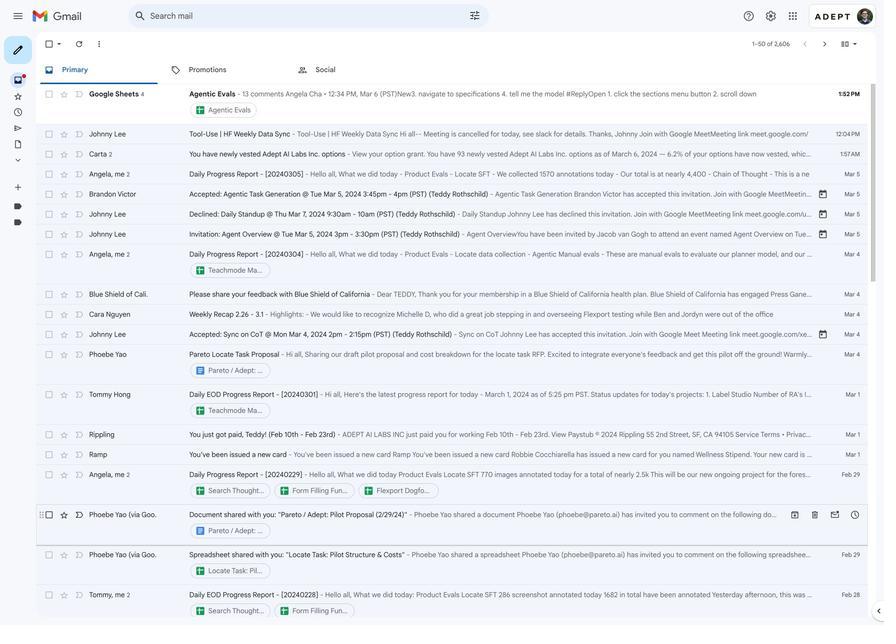 Task type: locate. For each thing, give the bounding box(es) containing it.
5 cell from the top
[[189, 470, 819, 500]]

5 row from the top
[[36, 184, 869, 205]]

tab list
[[36, 56, 877, 84]]

older image
[[821, 39, 831, 49]]

11 row from the top
[[36, 325, 869, 345]]

4 cell from the top
[[189, 390, 819, 420]]

7 row from the top
[[36, 225, 869, 245]]

1 vertical spatial calendar event image
[[819, 210, 829, 220]]

8 row from the top
[[36, 245, 869, 285]]

2 cell from the top
[[189, 250, 819, 280]]

None checkbox
[[44, 129, 54, 139], [44, 189, 54, 200], [44, 210, 54, 220], [44, 250, 54, 260], [44, 290, 54, 300], [44, 310, 54, 320], [44, 330, 54, 340], [44, 350, 54, 360], [44, 390, 54, 400], [44, 550, 54, 560], [44, 129, 54, 139], [44, 189, 54, 200], [44, 210, 54, 220], [44, 250, 54, 260], [44, 290, 54, 300], [44, 310, 54, 320], [44, 330, 54, 340], [44, 350, 54, 360], [44, 390, 54, 400], [44, 550, 54, 560]]

1 calendar event image from the top
[[819, 189, 829, 200]]

14 row from the top
[[36, 425, 869, 445]]

advanced search options image
[[465, 6, 485, 26]]

toolbar
[[785, 510, 866, 520]]

refresh image
[[74, 39, 84, 49]]

navigation
[[0, 32, 120, 626]]

calendar event image
[[819, 189, 829, 200], [819, 210, 829, 220]]

primary tab
[[36, 56, 162, 84]]

0 vertical spatial calendar event image
[[819, 189, 829, 200]]

more email options image
[[94, 39, 104, 49]]

cell
[[189, 89, 819, 119], [189, 250, 819, 280], [189, 350, 819, 380], [189, 390, 819, 420], [189, 470, 819, 500], [189, 510, 785, 540], [189, 550, 819, 580], [189, 591, 819, 621]]

17 row from the top
[[36, 505, 869, 545]]

3 row from the top
[[36, 144, 869, 164]]

None search field
[[128, 4, 489, 28]]

1 row from the top
[[36, 84, 869, 124]]

calendar event image
[[819, 230, 829, 240]]

12 row from the top
[[36, 345, 869, 385]]

None checkbox
[[44, 39, 54, 49], [44, 89, 54, 99], [44, 149, 54, 159], [44, 169, 54, 179], [44, 230, 54, 240], [44, 430, 54, 440], [44, 450, 54, 460], [44, 470, 54, 480], [44, 510, 54, 520], [44, 591, 54, 601], [44, 39, 54, 49], [44, 89, 54, 99], [44, 149, 54, 159], [44, 169, 54, 179], [44, 230, 54, 240], [44, 430, 54, 440], [44, 450, 54, 460], [44, 470, 54, 480], [44, 510, 54, 520], [44, 591, 54, 601]]

row
[[36, 84, 869, 124], [36, 124, 869, 144], [36, 144, 869, 164], [36, 164, 869, 184], [36, 184, 869, 205], [36, 205, 869, 225], [36, 225, 869, 245], [36, 245, 869, 285], [36, 285, 869, 305], [36, 305, 869, 325], [36, 325, 869, 345], [36, 345, 869, 385], [36, 385, 869, 425], [36, 425, 869, 445], [36, 445, 869, 465], [36, 465, 869, 505], [36, 505, 869, 545], [36, 545, 869, 585], [36, 585, 869, 626]]

main content
[[36, 32, 877, 626]]

6 cell from the top
[[189, 510, 785, 540]]



Task type: describe. For each thing, give the bounding box(es) containing it.
toggle split pane mode image
[[841, 39, 851, 49]]

8 cell from the top
[[189, 591, 819, 621]]

4 row from the top
[[36, 164, 869, 184]]

gmail image
[[32, 6, 87, 26]]

18 row from the top
[[36, 545, 869, 585]]

2 calendar event image from the top
[[819, 210, 829, 220]]

13 row from the top
[[36, 385, 869, 425]]

10 row from the top
[[36, 305, 869, 325]]

3 cell from the top
[[189, 350, 819, 380]]

more labels image
[[13, 155, 23, 165]]

6 row from the top
[[36, 205, 869, 225]]

16 row from the top
[[36, 465, 869, 505]]

2 row from the top
[[36, 124, 869, 144]]

Search mail text field
[[150, 11, 441, 21]]

social tab
[[290, 56, 416, 84]]

search mail image
[[131, 7, 149, 25]]

15 row from the top
[[36, 445, 869, 465]]

9 row from the top
[[36, 285, 869, 305]]

7 cell from the top
[[189, 550, 819, 580]]

settings image
[[765, 10, 777, 22]]

main menu image
[[12, 10, 24, 22]]

promotions tab
[[163, 56, 289, 84]]

19 row from the top
[[36, 585, 869, 626]]

1 cell from the top
[[189, 89, 819, 119]]

support image
[[743, 10, 755, 22]]



Task type: vqa. For each thing, say whether or not it's contained in the screenshot.
the rightmost Mirage
no



